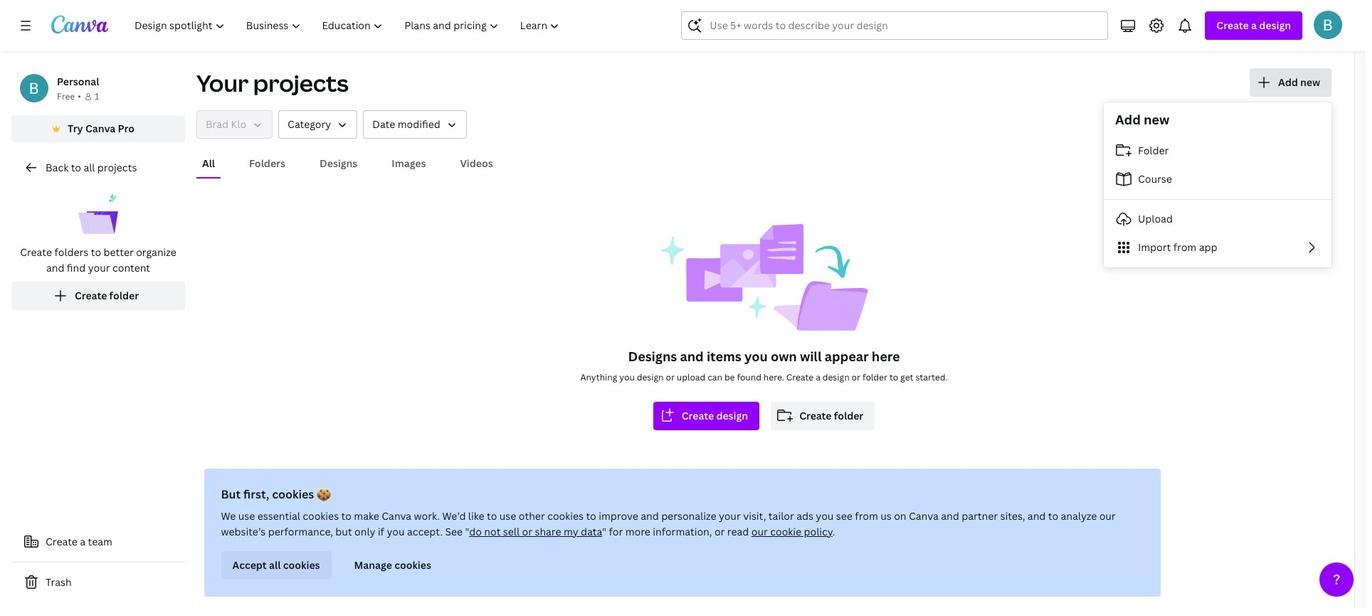 Task type: locate. For each thing, give the bounding box(es) containing it.
use
[[239, 510, 255, 523], [500, 510, 517, 523]]

create folder button
[[11, 282, 185, 310], [771, 402, 875, 431]]

date modified
[[372, 117, 440, 131]]

" left the for
[[603, 525, 607, 539]]

designs inside button
[[320, 157, 358, 170]]

designs for designs and items you own will appear here anything you design or upload can be found here. create a design or folder to get started.
[[628, 348, 677, 365]]

but
[[221, 487, 241, 503]]

0 horizontal spatial use
[[239, 510, 255, 523]]

to left better
[[91, 246, 101, 259]]

1 vertical spatial projects
[[97, 161, 137, 174]]

canva up if
[[382, 510, 412, 523]]

cookies up essential
[[272, 487, 314, 503]]

from left us
[[855, 510, 879, 523]]

2 " from the left
[[603, 525, 607, 539]]

0 horizontal spatial designs
[[320, 157, 358, 170]]

sell
[[503, 525, 520, 539]]

0 vertical spatial projects
[[253, 68, 349, 98]]

designs down category button
[[320, 157, 358, 170]]

1 vertical spatial add
[[1115, 111, 1141, 128]]

create inside "create folders to better organize and find your content"
[[20, 246, 52, 259]]

create folder button down will
[[771, 402, 875, 431]]

your up read
[[719, 510, 741, 523]]

our right the analyze
[[1100, 510, 1116, 523]]

from left app
[[1174, 241, 1197, 254]]

our down visit,
[[752, 525, 768, 539]]

better
[[104, 246, 134, 259]]

not
[[485, 525, 501, 539]]

folder inside designs and items you own will appear here anything you design or upload can be found here. create a design or folder to get started.
[[863, 372, 888, 384]]

improve
[[599, 510, 639, 523]]

will
[[800, 348, 822, 365]]

manage
[[355, 559, 392, 572]]

use up sell
[[500, 510, 517, 523]]

find
[[67, 261, 86, 275]]

add up "folder"
[[1115, 111, 1141, 128]]

0 horizontal spatial your
[[88, 261, 110, 275]]

1 horizontal spatial add new
[[1278, 75, 1320, 89]]

1 vertical spatial create folder
[[799, 409, 864, 423]]

0 vertical spatial new
[[1301, 75, 1320, 89]]

and left partner
[[942, 510, 960, 523]]

1 horizontal spatial use
[[500, 510, 517, 523]]

1 horizontal spatial designs
[[628, 348, 677, 365]]

add inside "add new" dropdown button
[[1278, 75, 1298, 89]]

1 vertical spatial all
[[269, 559, 281, 572]]

back to all projects
[[46, 161, 137, 174]]

visit,
[[744, 510, 767, 523]]

0 vertical spatial your
[[88, 261, 110, 275]]

2 vertical spatial folder
[[834, 409, 864, 423]]

canva
[[85, 122, 115, 135], [382, 510, 412, 523], [909, 510, 939, 523]]

1 horizontal spatial from
[[1174, 241, 1197, 254]]

design down be
[[716, 409, 748, 423]]

create
[[1217, 19, 1249, 32], [20, 246, 52, 259], [75, 289, 107, 303], [786, 372, 814, 384], [682, 409, 714, 423], [799, 409, 832, 423], [46, 535, 77, 549]]

create folder
[[75, 289, 139, 303], [799, 409, 864, 423]]

create a design button
[[1205, 11, 1303, 40]]

create a team button
[[11, 528, 185, 557]]

1 vertical spatial your
[[719, 510, 741, 523]]

pro
[[118, 122, 134, 135]]

1 horizontal spatial "
[[603, 525, 607, 539]]

None search field
[[681, 11, 1109, 40]]

projects up the "category"
[[253, 68, 349, 98]]

upload button
[[1104, 205, 1332, 233]]

0 horizontal spatial create folder
[[75, 289, 139, 303]]

canva right on
[[909, 510, 939, 523]]

videos button
[[454, 150, 499, 177]]

import from app
[[1138, 241, 1218, 254]]

1 vertical spatial designs
[[628, 348, 677, 365]]

my
[[564, 525, 579, 539]]

to inside "create folders to better organize and find your content"
[[91, 246, 101, 259]]

to right back
[[71, 161, 81, 174]]

folder down appear
[[834, 409, 864, 423]]

create folder down appear
[[799, 409, 864, 423]]

and
[[46, 261, 64, 275], [680, 348, 704, 365], [641, 510, 659, 523], [942, 510, 960, 523], [1028, 510, 1046, 523]]

0 horizontal spatial our
[[752, 525, 768, 539]]

canva right try
[[85, 122, 115, 135]]

us
[[881, 510, 892, 523]]

folder down "here"
[[863, 372, 888, 384]]

2 vertical spatial a
[[80, 535, 85, 549]]

0 horizontal spatial add
[[1115, 111, 1141, 128]]

1 vertical spatial our
[[752, 525, 768, 539]]

0 vertical spatial from
[[1174, 241, 1197, 254]]

top level navigation element
[[125, 11, 572, 40]]

like
[[469, 510, 485, 523]]

new down brad klo icon
[[1301, 75, 1320, 89]]

0 vertical spatial our
[[1100, 510, 1116, 523]]

team
[[88, 535, 112, 549]]

0 horizontal spatial "
[[466, 525, 470, 539]]

cookie
[[771, 525, 802, 539]]

folder button
[[1104, 137, 1332, 165]]

add new up "folder"
[[1115, 111, 1170, 128]]

to left the 'get'
[[890, 372, 898, 384]]

items
[[707, 348, 742, 365]]

from inside 'button'
[[1174, 241, 1197, 254]]

but
[[336, 525, 352, 539]]

for
[[609, 525, 623, 539]]

and left the find
[[46, 261, 64, 275]]

a inside create a team button
[[80, 535, 85, 549]]

folder
[[109, 289, 139, 303], [863, 372, 888, 384], [834, 409, 864, 423]]

•
[[78, 90, 81, 103]]

all right the accept
[[269, 559, 281, 572]]

0 vertical spatial add new
[[1278, 75, 1320, 89]]

content
[[112, 261, 150, 275]]

new up "folder"
[[1144, 111, 1170, 128]]

create inside designs and items you own will appear here anything you design or upload can be found here. create a design or folder to get started.
[[786, 372, 814, 384]]

app
[[1199, 241, 1218, 254]]

0 horizontal spatial from
[[855, 510, 879, 523]]

design
[[1259, 19, 1291, 32], [637, 372, 664, 384], [823, 372, 850, 384], [716, 409, 748, 423]]

" right the see
[[466, 525, 470, 539]]

if
[[378, 525, 385, 539]]

add new down brad klo icon
[[1278, 75, 1320, 89]]

a
[[1251, 19, 1257, 32], [816, 372, 821, 384], [80, 535, 85, 549]]

your
[[88, 261, 110, 275], [719, 510, 741, 523]]

designs and items you own will appear here anything you design or upload can be found here. create a design or folder to get started.
[[580, 348, 948, 384]]

designs for designs
[[320, 157, 358, 170]]

0 horizontal spatial all
[[84, 161, 95, 174]]

0 horizontal spatial a
[[80, 535, 85, 549]]

1 horizontal spatial create folder button
[[771, 402, 875, 431]]

here
[[872, 348, 900, 365]]

1 " from the left
[[466, 525, 470, 539]]

0 horizontal spatial canva
[[85, 122, 115, 135]]

use up website's
[[239, 510, 255, 523]]

1 vertical spatial add new
[[1115, 111, 1170, 128]]

designs up the upload
[[628, 348, 677, 365]]

import
[[1138, 241, 1171, 254]]

to right like
[[487, 510, 497, 523]]

1 horizontal spatial all
[[269, 559, 281, 572]]

1 horizontal spatial add
[[1278, 75, 1298, 89]]

2 horizontal spatial a
[[1251, 19, 1257, 32]]

but first, cookies 🍪 dialog
[[204, 469, 1161, 597]]

a up "add new" dropdown button
[[1251, 19, 1257, 32]]

images button
[[386, 150, 432, 177]]

new inside dropdown button
[[1301, 75, 1320, 89]]

see
[[446, 525, 463, 539]]

your right the find
[[88, 261, 110, 275]]

designs inside designs and items you own will appear here anything you design or upload can be found here. create a design or folder to get started.
[[628, 348, 677, 365]]

can
[[708, 372, 722, 384]]

appear
[[825, 348, 869, 365]]

cookies down 🍪
[[303, 510, 339, 523]]

from
[[1174, 241, 1197, 254], [855, 510, 879, 523]]

all right back
[[84, 161, 95, 174]]

or
[[666, 372, 675, 384], [852, 372, 861, 384], [522, 525, 533, 539], [715, 525, 725, 539]]

0 vertical spatial add
[[1278, 75, 1298, 89]]

to up data
[[586, 510, 597, 523]]

1 vertical spatial new
[[1144, 111, 1170, 128]]

and up do not sell or share my data " for more information, or read our cookie policy .
[[641, 510, 659, 523]]

0 vertical spatial a
[[1251, 19, 1257, 32]]

course
[[1138, 172, 1172, 186]]

1 horizontal spatial your
[[719, 510, 741, 523]]

brad klo image
[[1314, 11, 1342, 39]]

1 vertical spatial a
[[816, 372, 821, 384]]

new
[[1301, 75, 1320, 89], [1144, 111, 1170, 128]]

from inside we use essential cookies to make canva work. we'd like to use other cookies to improve and personalize your visit, tailor ads you see from us on canva and partner sites, and to analyze our website's performance, but only if you accept. see "
[[855, 510, 879, 523]]

work.
[[414, 510, 440, 523]]

a for design
[[1251, 19, 1257, 32]]

a inside designs and items you own will appear here anything you design or upload can be found here. create a design or folder to get started.
[[816, 372, 821, 384]]

add down create a design dropdown button
[[1278, 75, 1298, 89]]

your inside "create folders to better organize and find your content"
[[88, 261, 110, 275]]

a inside create a design dropdown button
[[1251, 19, 1257, 32]]

and up the upload
[[680, 348, 704, 365]]

to
[[71, 161, 81, 174], [91, 246, 101, 259], [890, 372, 898, 384], [342, 510, 352, 523], [487, 510, 497, 523], [586, 510, 597, 523], [1049, 510, 1059, 523]]

.
[[833, 525, 836, 539]]

modified
[[398, 117, 440, 131]]

and inside "create folders to better organize and find your content"
[[46, 261, 64, 275]]

0 vertical spatial designs
[[320, 157, 358, 170]]

upload
[[1138, 212, 1173, 226]]

we'd
[[443, 510, 466, 523]]

a left team
[[80, 535, 85, 549]]

0 horizontal spatial add new
[[1115, 111, 1170, 128]]

1 horizontal spatial our
[[1100, 510, 1116, 523]]

1 vertical spatial folder
[[863, 372, 888, 384]]

or left read
[[715, 525, 725, 539]]

data
[[581, 525, 603, 539]]

create folder down "create folders to better organize and find your content"
[[75, 289, 139, 303]]

add new button
[[1250, 68, 1332, 97]]

see
[[837, 510, 853, 523]]

brad
[[206, 117, 229, 131]]

create folders to better organize and find your content
[[20, 246, 176, 275]]

1 horizontal spatial new
[[1301, 75, 1320, 89]]

trash link
[[11, 569, 185, 597]]

a down will
[[816, 372, 821, 384]]

videos
[[460, 157, 493, 170]]

1 vertical spatial from
[[855, 510, 879, 523]]

projects
[[253, 68, 349, 98], [97, 161, 137, 174]]

0 vertical spatial create folder button
[[11, 282, 185, 310]]

folder down content
[[109, 289, 139, 303]]

menu
[[1104, 137, 1332, 262]]

projects down pro
[[97, 161, 137, 174]]

only
[[355, 525, 376, 539]]

design left brad klo icon
[[1259, 19, 1291, 32]]

cookies
[[272, 487, 314, 503], [303, 510, 339, 523], [548, 510, 584, 523], [284, 559, 320, 572], [395, 559, 432, 572]]

designs
[[320, 157, 358, 170], [628, 348, 677, 365]]

create a team
[[46, 535, 112, 549]]

1 horizontal spatial a
[[816, 372, 821, 384]]

create folder button down the find
[[11, 282, 185, 310]]



Task type: describe. For each thing, give the bounding box(es) containing it.
your inside we use essential cookies to make canva work. we'd like to use other cookies to improve and personalize your visit, tailor ads you see from us on canva and partner sites, and to analyze our website's performance, but only if you accept. see "
[[719, 510, 741, 523]]

Owner button
[[196, 110, 273, 139]]

designs button
[[314, 150, 363, 177]]

free
[[57, 90, 75, 103]]

add new inside dropdown button
[[1278, 75, 1320, 89]]

do not sell or share my data " for more information, or read our cookie policy .
[[470, 525, 836, 539]]

menu containing folder
[[1104, 137, 1332, 262]]

performance,
[[268, 525, 333, 539]]

cookies down performance,
[[284, 559, 320, 572]]

0 horizontal spatial new
[[1144, 111, 1170, 128]]

own
[[771, 348, 797, 365]]

be
[[725, 372, 735, 384]]

Category button
[[278, 110, 358, 139]]

read
[[728, 525, 749, 539]]

folder
[[1138, 144, 1169, 157]]

0 vertical spatial all
[[84, 161, 95, 174]]

upload
[[677, 372, 706, 384]]

0 vertical spatial folder
[[109, 289, 139, 303]]

we
[[221, 510, 236, 523]]

sites,
[[1001, 510, 1026, 523]]

manage cookies
[[355, 559, 432, 572]]

2 horizontal spatial canva
[[909, 510, 939, 523]]

essential
[[258, 510, 301, 523]]

you right if
[[387, 525, 405, 539]]

your projects
[[196, 68, 349, 98]]

design inside button
[[716, 409, 748, 423]]

brad klo
[[206, 117, 246, 131]]

personal
[[57, 75, 99, 88]]

or left the upload
[[666, 372, 675, 384]]

to left the analyze
[[1049, 510, 1059, 523]]

cookies up my
[[548, 510, 584, 523]]

canva inside button
[[85, 122, 115, 135]]

first,
[[244, 487, 270, 503]]

klo
[[231, 117, 246, 131]]

we use essential cookies to make canva work. we'd like to use other cookies to improve and personalize your visit, tailor ads you see from us on canva and partner sites, and to analyze our website's performance, but only if you accept. see "
[[221, 510, 1116, 539]]

do not sell or share my data link
[[470, 525, 603, 539]]

or down appear
[[852, 372, 861, 384]]

you up policy at the right
[[816, 510, 834, 523]]

but first, cookies 🍪
[[221, 487, 331, 503]]

design left the upload
[[637, 372, 664, 384]]

back
[[46, 161, 68, 174]]

0 vertical spatial create folder
[[75, 289, 139, 303]]

our inside we use essential cookies to make canva work. we'd like to use other cookies to improve and personalize your visit, tailor ads you see from us on canva and partner sites, and to analyze our website's performance, but only if you accept. see "
[[1100, 510, 1116, 523]]

a for team
[[80, 535, 85, 549]]

Search search field
[[710, 12, 1080, 39]]

tailor
[[769, 510, 795, 523]]

more
[[626, 525, 651, 539]]

personalize
[[662, 510, 717, 523]]

accept.
[[407, 525, 443, 539]]

all button
[[196, 150, 221, 177]]

try canva pro
[[68, 122, 134, 135]]

make
[[354, 510, 380, 523]]

course button
[[1104, 165, 1332, 194]]

1
[[95, 90, 99, 103]]

started.
[[916, 372, 948, 384]]

date
[[372, 117, 395, 131]]

create inside dropdown button
[[1217, 19, 1249, 32]]

share
[[535, 525, 562, 539]]

on
[[895, 510, 907, 523]]

Date modified button
[[363, 110, 467, 139]]

and right sites,
[[1028, 510, 1046, 523]]

to up the but
[[342, 510, 352, 523]]

anything
[[580, 372, 617, 384]]

your
[[196, 68, 249, 98]]

manage cookies button
[[343, 552, 443, 580]]

and inside designs and items you own will appear here anything you design or upload can be found here. create a design or folder to get started.
[[680, 348, 704, 365]]

import from app button
[[1104, 233, 1332, 262]]

other
[[519, 510, 545, 523]]

ads
[[797, 510, 814, 523]]

accept all cookies button
[[221, 552, 332, 580]]

create design
[[682, 409, 748, 423]]

images
[[392, 157, 426, 170]]

you right anything
[[619, 372, 635, 384]]

analyze
[[1061, 510, 1097, 523]]

policy
[[804, 525, 833, 539]]

found
[[737, 372, 762, 384]]

🍪
[[317, 487, 331, 503]]

cookies down accept.
[[395, 559, 432, 572]]

1 vertical spatial create folder button
[[771, 402, 875, 431]]

try canva pro button
[[11, 115, 185, 142]]

2 use from the left
[[500, 510, 517, 523]]

organize
[[136, 246, 176, 259]]

trash
[[46, 576, 72, 589]]

information,
[[653, 525, 713, 539]]

1 horizontal spatial canva
[[382, 510, 412, 523]]

to inside designs and items you own will appear here anything you design or upload can be found here. create a design or folder to get started.
[[890, 372, 898, 384]]

all
[[202, 157, 215, 170]]

folders
[[249, 157, 285, 170]]

" inside we use essential cookies to make canva work. we'd like to use other cookies to improve and personalize your visit, tailor ads you see from us on canva and partner sites, and to analyze our website's performance, but only if you accept. see "
[[466, 525, 470, 539]]

website's
[[221, 525, 266, 539]]

1 horizontal spatial create folder
[[799, 409, 864, 423]]

category
[[288, 117, 331, 131]]

try
[[68, 122, 83, 135]]

create a design
[[1217, 19, 1291, 32]]

or right sell
[[522, 525, 533, 539]]

design down appear
[[823, 372, 850, 384]]

1 use from the left
[[239, 510, 255, 523]]

folders button
[[243, 150, 291, 177]]

get
[[901, 372, 914, 384]]

accept
[[233, 559, 267, 572]]

1 horizontal spatial projects
[[253, 68, 349, 98]]

partner
[[962, 510, 998, 523]]

design inside dropdown button
[[1259, 19, 1291, 32]]

do
[[470, 525, 482, 539]]

all inside button
[[269, 559, 281, 572]]

0 horizontal spatial projects
[[97, 161, 137, 174]]

here.
[[764, 372, 784, 384]]

folders
[[54, 246, 88, 259]]

you up found
[[745, 348, 768, 365]]

0 horizontal spatial create folder button
[[11, 282, 185, 310]]

accept all cookies
[[233, 559, 320, 572]]



Task type: vqa. For each thing, say whether or not it's contained in the screenshot.
the left YouTube
no



